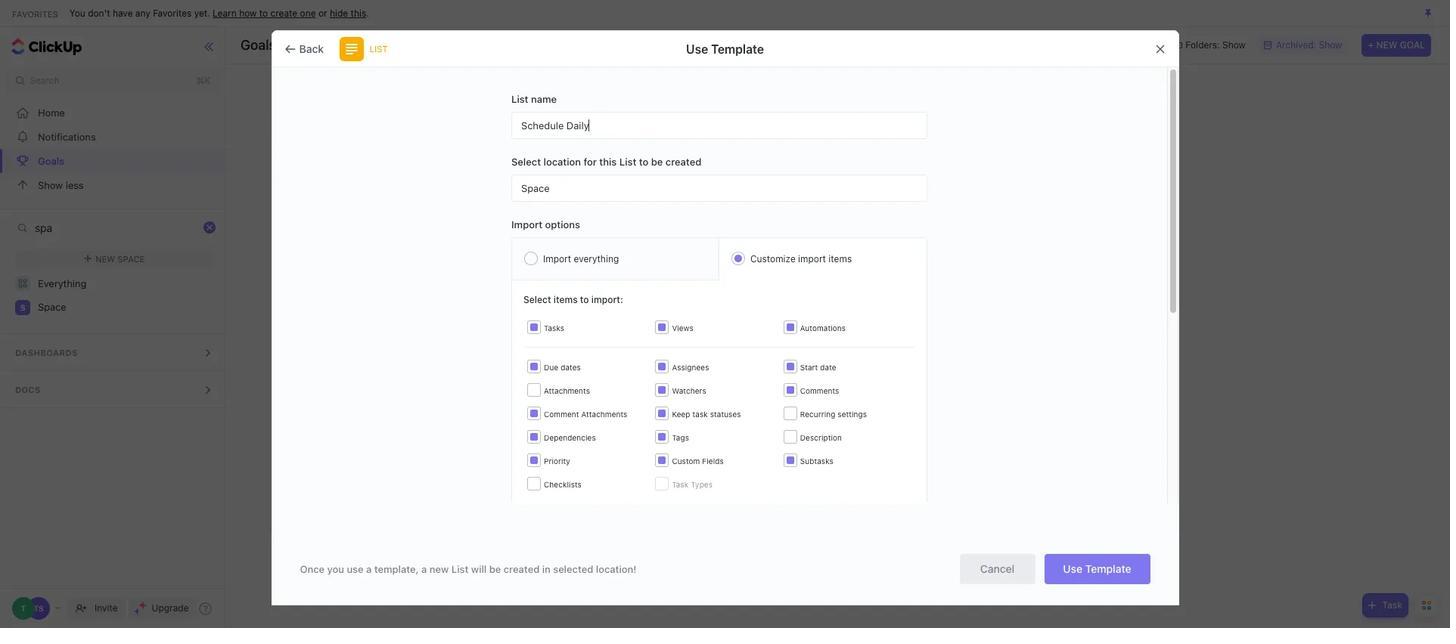Task type: vqa. For each thing, say whether or not it's contained in the screenshot.
ClickTip
no



Task type: describe. For each thing, give the bounding box(es) containing it.
once you use a template, a new list will be created in selected location!
[[300, 563, 637, 576]]

select for select location for this list to be created
[[512, 156, 541, 168]]

customize
[[751, 254, 796, 265]]

2 vertical spatial to
[[580, 294, 589, 306]]

once
[[300, 563, 325, 576]]

priority
[[544, 457, 571, 466]]

location
[[544, 156, 581, 168]]

selected
[[553, 563, 594, 576]]

1 vertical spatial items
[[554, 294, 578, 306]]

dates
[[561, 363, 581, 372]]

custom fields
[[672, 457, 724, 466]]

assignees
[[672, 363, 710, 372]]

0 horizontal spatial favorites
[[12, 9, 58, 19]]

1 vertical spatial created
[[504, 563, 540, 576]]

types
[[691, 481, 713, 490]]

will
[[471, 563, 487, 576]]

folders.
[[1022, 425, 1067, 441]]

have
[[113, 7, 133, 19]]

space button
[[512, 175, 928, 202]]

import for import options
[[512, 219, 543, 231]]

show for archived: show
[[1320, 39, 1343, 51]]

yet.
[[194, 7, 210, 19]]

tasks
[[544, 324, 565, 333]]

can
[[827, 425, 849, 441]]

statuses
[[710, 410, 741, 419]]

cancel
[[981, 563, 1015, 576]]

everything
[[38, 277, 87, 290]]

space link
[[38, 296, 215, 320]]

back
[[299, 42, 324, 55]]

views
[[672, 324, 694, 333]]

1 vertical spatial to
[[639, 156, 649, 168]]

import
[[799, 254, 827, 265]]

your
[[610, 425, 637, 441]]

24 Hours Schedule  text field
[[512, 112, 928, 139]]

0 vertical spatial template
[[712, 42, 765, 56]]

search
[[30, 75, 59, 86]]

folders:
[[1186, 39, 1221, 51]]

comment attachments
[[544, 410, 628, 419]]

show less
[[38, 179, 84, 191]]

options
[[545, 219, 581, 231]]

above.
[[758, 425, 798, 441]]

+ new goal
[[1369, 39, 1426, 51]]

location!
[[596, 563, 637, 576]]

are
[[678, 425, 697, 441]]

one
[[300, 7, 316, 19]]

goals link
[[0, 149, 229, 173]]

task types
[[672, 481, 713, 490]]

template,
[[374, 563, 419, 576]]

hide this link
[[330, 7, 367, 19]]

archived:
[[1277, 39, 1317, 51]]

settings
[[838, 410, 867, 419]]

don't
[[88, 7, 110, 19]]

.
[[367, 7, 369, 19]]

recurring settings
[[801, 410, 867, 419]]

invite
[[95, 603, 118, 615]]

also
[[853, 425, 877, 441]]

description
[[801, 434, 842, 443]]

import:
[[592, 294, 623, 306]]

keep
[[672, 410, 691, 419]]

show for folders: show
[[1223, 39, 1246, 51]]

learn
[[213, 7, 237, 19]]

dashboards
[[15, 348, 78, 358]]

new space
[[96, 254, 145, 264]]

+
[[1369, 39, 1375, 51]]

1 horizontal spatial in
[[700, 425, 710, 441]]

1 vertical spatial you
[[801, 425, 824, 441]]

dependencies
[[544, 434, 596, 443]]

clear search image
[[205, 222, 215, 233]]

or
[[319, 7, 327, 19]]

import everything
[[543, 253, 619, 265]]

1 vertical spatial this
[[600, 156, 617, 168]]

list right for
[[620, 156, 637, 168]]

tags
[[672, 434, 689, 443]]

comments
[[801, 387, 840, 396]]

1 horizontal spatial use
[[1064, 563, 1083, 576]]

of
[[1006, 425, 1019, 441]]

fields
[[703, 457, 724, 466]]

1 vertical spatial attachments
[[582, 410, 628, 419]]

due
[[544, 363, 559, 372]]

goals left are
[[640, 425, 674, 441]]

checklists
[[544, 481, 582, 490]]

watchers
[[672, 387, 707, 396]]

less
[[66, 179, 84, 191]]

Filter Lists, Docs, & Folders text field
[[35, 216, 200, 239]]

for
[[584, 156, 597, 168]]

task
[[693, 410, 708, 419]]

1 a from the left
[[366, 563, 372, 576]]

start date
[[801, 363, 837, 372]]

use
[[347, 563, 364, 576]]

select for select items to import:
[[524, 294, 551, 306]]



Task type: locate. For each thing, give the bounding box(es) containing it.
goals
[[241, 37, 276, 53], [38, 155, 64, 167], [640, 425, 674, 441], [921, 425, 955, 441]]

list left name
[[512, 93, 529, 105]]

1 vertical spatial use
[[1064, 563, 1083, 576]]

1 horizontal spatial space
[[117, 254, 145, 264]]

0 horizontal spatial this
[[351, 7, 367, 19]]

0 vertical spatial create
[[271, 7, 298, 19]]

you down recurring
[[801, 425, 824, 441]]

be right for
[[652, 156, 663, 168]]

task for task
[[1383, 600, 1403, 612]]

your goals are in folders above. you can also create goals outside of folders.
[[610, 425, 1067, 441]]

0 horizontal spatial use
[[686, 42, 709, 56]]

2 vertical spatial space
[[38, 301, 66, 314]]

1 horizontal spatial import
[[543, 253, 572, 265]]

1 horizontal spatial you
[[801, 425, 824, 441]]

goals inside sidebar navigation
[[38, 155, 64, 167]]

1 vertical spatial select
[[524, 294, 551, 306]]

create
[[271, 7, 298, 19], [880, 425, 918, 441]]

home
[[38, 106, 65, 118]]

space down "everything" on the left top of the page
[[38, 301, 66, 314]]

0 horizontal spatial created
[[504, 563, 540, 576]]

upgrade link
[[128, 599, 195, 620]]

0 vertical spatial this
[[351, 7, 367, 19]]

0 horizontal spatial new
[[96, 254, 115, 264]]

new inside sidebar navigation
[[96, 254, 115, 264]]

1 horizontal spatial a
[[422, 563, 427, 576]]

show left less
[[38, 179, 63, 191]]

2 a from the left
[[422, 563, 427, 576]]

1 horizontal spatial template
[[1086, 563, 1132, 576]]

1 vertical spatial create
[[880, 425, 918, 441]]

1 horizontal spatial use template
[[1064, 563, 1132, 576]]

due dates
[[544, 363, 581, 372]]

1 vertical spatial be
[[490, 563, 501, 576]]

this right for
[[600, 156, 617, 168]]

0 horizontal spatial you
[[70, 7, 85, 19]]

1 horizontal spatial task
[[1383, 600, 1403, 612]]

items right import
[[829, 254, 852, 265]]

new right +
[[1377, 39, 1398, 51]]

import for import everything
[[543, 253, 572, 265]]

1 horizontal spatial this
[[600, 156, 617, 168]]

1 vertical spatial in
[[542, 563, 551, 576]]

in right are
[[700, 425, 710, 441]]

use
[[686, 42, 709, 56], [1064, 563, 1083, 576]]

docs
[[15, 385, 41, 395]]

0 horizontal spatial in
[[542, 563, 551, 576]]

goals down learn how to create one link
[[241, 37, 276, 53]]

1 horizontal spatial favorites
[[153, 7, 192, 19]]

archived: show
[[1277, 39, 1343, 51]]

0 vertical spatial in
[[700, 425, 710, 441]]

new
[[1377, 39, 1398, 51], [96, 254, 115, 264]]

2 horizontal spatial show
[[1320, 39, 1343, 51]]

favorites
[[153, 7, 192, 19], [12, 9, 58, 19]]

show inside sidebar navigation
[[38, 179, 63, 191]]

attachments down the dates
[[544, 387, 590, 396]]

items
[[829, 254, 852, 265], [554, 294, 578, 306]]

attachments up your
[[582, 410, 628, 419]]

created
[[666, 156, 702, 168], [504, 563, 540, 576]]

start
[[801, 363, 818, 372]]

select location for this list to be created
[[512, 156, 702, 168]]

0 horizontal spatial task
[[672, 481, 689, 490]]

1 vertical spatial task
[[1383, 600, 1403, 612]]

0 vertical spatial items
[[829, 254, 852, 265]]

you
[[70, 7, 85, 19], [801, 425, 824, 441]]

0 horizontal spatial space
[[38, 301, 66, 314]]

you don't have any favorites yet. learn how to create one or hide this .
[[70, 7, 369, 19]]

date
[[821, 363, 837, 372]]

1 horizontal spatial create
[[880, 425, 918, 441]]

use template
[[686, 42, 765, 56], [1064, 563, 1132, 576]]

list right back at the left
[[370, 44, 388, 54]]

back button
[[278, 37, 333, 61]]

to right how
[[259, 7, 268, 19]]

be
[[652, 156, 663, 168], [490, 563, 501, 576]]

0 horizontal spatial show
[[38, 179, 63, 191]]

created right will
[[504, 563, 540, 576]]

0 horizontal spatial create
[[271, 7, 298, 19]]

0 vertical spatial attachments
[[544, 387, 590, 396]]

1 horizontal spatial to
[[580, 294, 589, 306]]

0 vertical spatial use template
[[686, 42, 765, 56]]

space for space dropdown button on the top of page
[[521, 182, 550, 194]]

⌘k
[[196, 75, 211, 86]]

task for task types
[[672, 481, 689, 490]]

space
[[521, 182, 550, 194], [117, 254, 145, 264], [38, 301, 66, 314]]

1 vertical spatial template
[[1086, 563, 1132, 576]]

be right will
[[490, 563, 501, 576]]

goals up show less
[[38, 155, 64, 167]]

2 horizontal spatial space
[[521, 182, 550, 194]]

0 horizontal spatial template
[[712, 42, 765, 56]]

in left selected at the left of the page
[[542, 563, 551, 576]]

goal
[[1401, 39, 1426, 51]]

create left one
[[271, 7, 298, 19]]

list left will
[[452, 563, 469, 576]]

1 horizontal spatial be
[[652, 156, 663, 168]]

to left import:
[[580, 294, 589, 306]]

create for to
[[271, 7, 298, 19]]

this
[[351, 7, 367, 19], [600, 156, 617, 168]]

upgrade
[[152, 603, 189, 615]]

1 vertical spatial space
[[117, 254, 145, 264]]

everything link
[[0, 272, 229, 296]]

you left don't
[[70, 7, 85, 19]]

show right archived:
[[1320, 39, 1343, 51]]

import options
[[512, 219, 581, 231]]

1 vertical spatial import
[[543, 253, 572, 265]]

0 vertical spatial use
[[686, 42, 709, 56]]

keep task statuses
[[672, 410, 741, 419]]

0 vertical spatial task
[[672, 481, 689, 490]]

home link
[[0, 101, 229, 125]]

0 vertical spatial new
[[1377, 39, 1398, 51]]

0 horizontal spatial use template
[[686, 42, 765, 56]]

0 horizontal spatial to
[[259, 7, 268, 19]]

name
[[531, 93, 557, 105]]

0 vertical spatial you
[[70, 7, 85, 19]]

create for also
[[880, 425, 918, 441]]

0 vertical spatial be
[[652, 156, 663, 168]]

learn how to create one link
[[213, 7, 316, 19]]

recurring
[[801, 410, 836, 419]]

0 vertical spatial select
[[512, 156, 541, 168]]

items up tasks
[[554, 294, 578, 306]]

any
[[135, 7, 150, 19]]

folders
[[714, 425, 755, 441]]

subtasks
[[801, 457, 834, 466]]

select left location
[[512, 156, 541, 168]]

you
[[327, 563, 344, 576]]

show right folders:
[[1223, 39, 1246, 51]]

notifications
[[38, 131, 96, 143]]

sidebar navigation
[[0, 27, 229, 629]]

1 horizontal spatial new
[[1377, 39, 1398, 51]]

2 horizontal spatial to
[[639, 156, 649, 168]]

0 horizontal spatial items
[[554, 294, 578, 306]]

0 vertical spatial created
[[666, 156, 702, 168]]

new up everything link
[[96, 254, 115, 264]]

1 horizontal spatial items
[[829, 254, 852, 265]]

1 horizontal spatial show
[[1223, 39, 1246, 51]]

select up tasks
[[524, 294, 551, 306]]

0 vertical spatial import
[[512, 219, 543, 231]]

import down the options
[[543, 253, 572, 265]]

outside
[[959, 425, 1003, 441]]

list name
[[512, 93, 557, 105]]

a right use
[[366, 563, 372, 576]]

created up space dropdown button on the top of page
[[666, 156, 702, 168]]

new
[[430, 563, 449, 576]]

this right hide
[[351, 7, 367, 19]]

a left the new
[[422, 563, 427, 576]]

0 horizontal spatial import
[[512, 219, 543, 231]]

1 horizontal spatial created
[[666, 156, 702, 168]]

favorites right the any
[[153, 7, 192, 19]]

folders: show
[[1186, 39, 1246, 51]]

notifications link
[[0, 125, 229, 149]]

space inside dropdown button
[[521, 182, 550, 194]]

automations
[[801, 324, 846, 333]]

0 horizontal spatial a
[[366, 563, 372, 576]]

everything
[[574, 253, 619, 265]]

1 vertical spatial use template
[[1064, 563, 1132, 576]]

list
[[370, 44, 388, 54], [512, 93, 529, 105], [620, 156, 637, 168], [452, 563, 469, 576]]

task
[[672, 481, 689, 490], [1383, 600, 1403, 612]]

space up everything link
[[117, 254, 145, 264]]

comment
[[544, 410, 579, 419]]

attachments
[[544, 387, 590, 396], [582, 410, 628, 419]]

0 vertical spatial space
[[521, 182, 550, 194]]

show
[[1223, 39, 1246, 51], [1320, 39, 1343, 51], [38, 179, 63, 191]]

create right also at the right bottom
[[880, 425, 918, 441]]

0 horizontal spatial be
[[490, 563, 501, 576]]

to right for
[[639, 156, 649, 168]]

template
[[712, 42, 765, 56], [1086, 563, 1132, 576]]

space for "space" link
[[38, 301, 66, 314]]

hide
[[330, 7, 348, 19]]

custom
[[672, 457, 700, 466]]

import left the options
[[512, 219, 543, 231]]

0 vertical spatial to
[[259, 7, 268, 19]]

1 vertical spatial new
[[96, 254, 115, 264]]

select items to import:
[[524, 294, 623, 306]]

favorites left don't
[[12, 9, 58, 19]]

space down location
[[521, 182, 550, 194]]

goals left outside
[[921, 425, 955, 441]]



